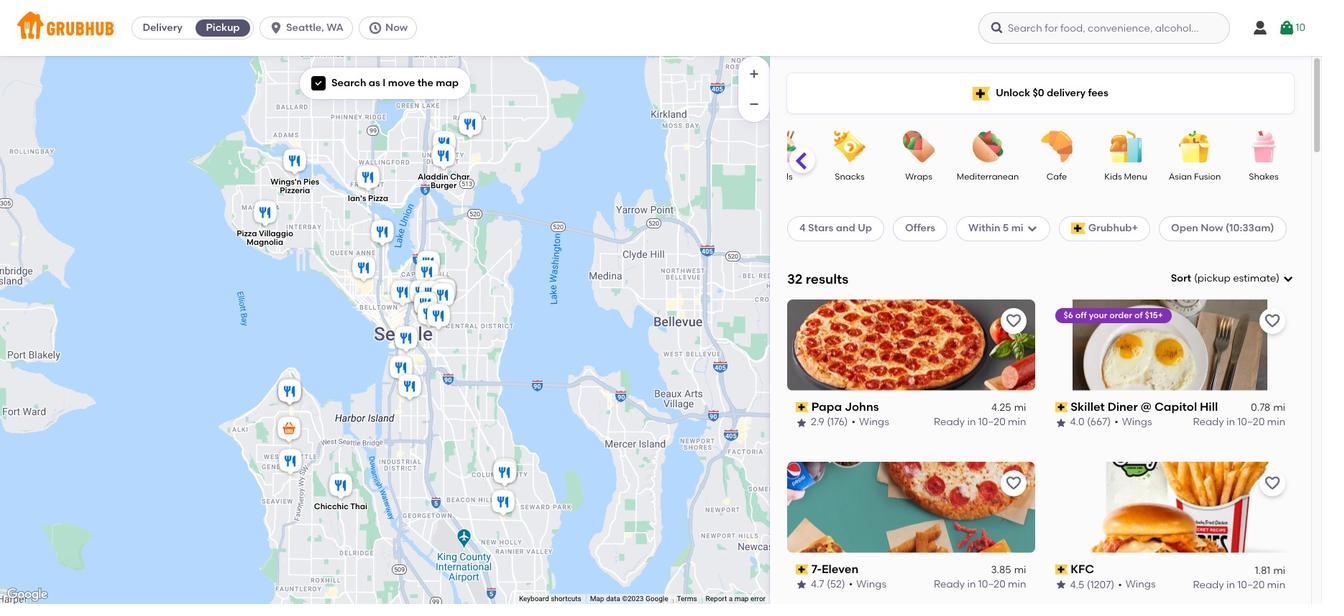 Task type: describe. For each thing, give the bounding box(es) containing it.
2.9 (176)
[[811, 417, 848, 429]]

grubhub plus flag logo image for grubhub+
[[1071, 223, 1086, 235]]

• right (1207) at the right of page
[[1119, 579, 1123, 591]]

terms
[[677, 596, 697, 604]]

proceed
[[1150, 552, 1192, 565]]

(667)
[[1088, 417, 1111, 429]]

in for eleven
[[968, 579, 976, 591]]

slices usa image
[[388, 278, 417, 310]]

cafe image
[[1032, 131, 1082, 163]]

0.78
[[1252, 402, 1271, 414]]

min for eleven
[[1008, 579, 1027, 591]]

wings'n pies pizzeria ian's pizza
[[270, 177, 388, 203]]

shortcuts
[[551, 596, 582, 604]]

1 vertical spatial now
[[1201, 222, 1224, 235]]

offers
[[906, 222, 936, 235]]

checkout
[[1207, 552, 1255, 565]]

mi for 7-eleven
[[1015, 565, 1027, 577]]

wings for diner
[[1123, 417, 1153, 429]]

a
[[729, 596, 733, 604]]

2 save this restaurant image from the left
[[1264, 313, 1282, 330]]

wraps image
[[894, 131, 944, 163]]

4.7 (52)
[[811, 579, 846, 591]]

stars
[[808, 222, 834, 235]]

unlock
[[996, 87, 1031, 99]]

chicchic thai image
[[326, 471, 355, 503]]

svg image for now
[[368, 21, 383, 35]]

none field containing sort
[[1172, 272, 1295, 286]]

bonchon image
[[415, 300, 443, 331]]

aladdin char burger image
[[429, 141, 458, 173]]

bok a bok fried chicken image
[[416, 279, 445, 310]]

subscription pass image for skillet diner @ capitol hill
[[1056, 403, 1068, 413]]

papa johns
[[812, 400, 879, 414]]

)
[[1277, 273, 1280, 285]]

off
[[1076, 311, 1087, 321]]

kfc image
[[395, 372, 424, 404]]

1.81
[[1255, 565, 1271, 577]]

ian's pizza image
[[354, 163, 382, 195]]

rumba notes lounge image
[[490, 459, 519, 490]]

$0
[[1033, 87, 1045, 99]]

manao thai street eats image
[[425, 274, 453, 305]]

fusion
[[1195, 172, 1221, 182]]

seattle, wa button
[[260, 17, 359, 40]]

save this restaurant button for 7-eleven
[[1001, 471, 1027, 497]]

order
[[1110, 311, 1133, 321]]

• for eleven
[[849, 579, 853, 591]]

proceed to checkout
[[1150, 552, 1255, 565]]

10–20 for johns
[[979, 417, 1006, 429]]

save this restaurant image inside button
[[1005, 313, 1022, 330]]

open
[[1172, 222, 1199, 235]]

• wings for johns
[[852, 417, 890, 429]]

• wings right (1207) at the right of page
[[1119, 579, 1156, 591]]

bowls image
[[756, 131, 806, 163]]

Search for food, convenience, alcohol... search field
[[979, 12, 1231, 44]]

bowls
[[769, 172, 793, 182]]

map
[[590, 596, 604, 604]]

0 vertical spatial map
[[436, 77, 459, 89]]

cafe
[[1047, 172, 1068, 182]]

4.0
[[1071, 417, 1085, 429]]

sort ( pickup estimate )
[[1172, 273, 1280, 285]]

4.7
[[811, 579, 825, 591]]

10–20 down 1.81
[[1238, 579, 1265, 591]]

10 button
[[1279, 15, 1306, 41]]

wings'n
[[270, 177, 301, 187]]

mediterranean image
[[963, 131, 1013, 163]]

error
[[751, 596, 766, 604]]

of
[[1135, 311, 1143, 321]]

indian desi burger image
[[430, 277, 459, 308]]

$15+
[[1145, 311, 1164, 321]]

star icon image for skillet
[[1056, 418, 1067, 429]]

2.9
[[811, 417, 825, 429]]

wa
[[327, 22, 344, 34]]

mi for skillet diner @ capitol hill
[[1274, 402, 1286, 414]]

4.5 (1207)
[[1071, 579, 1115, 591]]

chicchic
[[314, 503, 348, 512]]

• for johns
[[852, 417, 856, 429]]

(
[[1195, 273, 1198, 285]]

mediterranean
[[957, 172, 1019, 182]]

aladdin char burger
[[417, 172, 470, 190]]

minus icon image
[[747, 97, 762, 111]]

svg image inside seattle, wa button
[[269, 21, 283, 35]]

1.81 mi
[[1255, 565, 1286, 577]]

32 results
[[788, 271, 849, 287]]

capitol
[[1155, 400, 1198, 414]]

eleven
[[822, 563, 859, 577]]

biang biang noodles image
[[407, 278, 436, 310]]

aladdin
[[417, 172, 448, 182]]

mission cantina image
[[275, 377, 304, 408]]

7-eleven logo image
[[788, 462, 1035, 554]]

5
[[1003, 222, 1009, 235]]

0.78 mi
[[1252, 402, 1286, 414]]

wings right (1207) at the right of page
[[1126, 579, 1156, 591]]

pizza villaggio magnolia image
[[251, 198, 279, 230]]

ready in 10–20 min for eleven
[[934, 579, 1027, 591]]

delivery
[[143, 22, 183, 34]]

snacks image
[[825, 131, 875, 163]]

min down 1.81 mi
[[1268, 579, 1286, 591]]

ready in 10–20 min for johns
[[934, 417, 1027, 429]]

mi right 5
[[1012, 222, 1024, 235]]

keyboard shortcuts
[[519, 596, 582, 604]]

wings for johns
[[860, 417, 890, 429]]

villaggio
[[259, 229, 293, 238]]

svg image for search as i move the map
[[314, 79, 323, 88]]

ready in 10–20 min for diner
[[1194, 417, 1286, 429]]

open now (10:33am)
[[1172, 222, 1275, 235]]

$6 off your order of $15+
[[1064, 311, 1164, 321]]

mi for papa johns
[[1015, 402, 1027, 414]]

thai
[[350, 503, 367, 512]]

star icon image for 7-
[[796, 580, 808, 592]]

skillet diner @ capitol hill image
[[428, 281, 457, 313]]

kiss my grits image
[[491, 456, 520, 488]]

google image
[[4, 586, 51, 605]]

$6
[[1064, 311, 1074, 321]]

4
[[800, 222, 806, 235]]

report
[[706, 596, 727, 604]]

save this restaurant button for papa johns
[[1001, 308, 1027, 334]]

asian fusion
[[1169, 172, 1221, 182]]

kids menu
[[1105, 172, 1148, 182]]

johns
[[845, 400, 879, 414]]

4 stars and up
[[800, 222, 872, 235]]

32
[[788, 271, 803, 287]]

as
[[369, 77, 380, 89]]

@
[[1141, 400, 1152, 414]]

shakes image
[[1239, 131, 1290, 163]]

fees
[[1089, 87, 1109, 99]]

pizza inside wings'n pies pizzeria ian's pizza
[[368, 194, 388, 203]]

magnolia
[[246, 238, 283, 247]]

kfc
[[1071, 563, 1095, 577]]

i
[[383, 77, 386, 89]]



Task type: vqa. For each thing, say whether or not it's contained in the screenshot.
rightmost 249
no



Task type: locate. For each thing, give the bounding box(es) containing it.
min for diner
[[1268, 417, 1286, 429]]

pizza villaggio magnolia
[[236, 229, 293, 247]]

the
[[418, 77, 434, 89]]

0 vertical spatial grubhub plus flag logo image
[[973, 87, 991, 100]]

10–20 down 3.85
[[979, 579, 1006, 591]]

save this restaurant image
[[1005, 475, 1022, 492], [1264, 475, 1282, 492]]

10
[[1296, 21, 1306, 34]]

save this restaurant image for 7-eleven
[[1005, 475, 1022, 492]]

kids
[[1105, 172, 1122, 182]]

1 horizontal spatial grubhub plus flag logo image
[[1071, 223, 1086, 235]]

subscription pass image left skillet
[[1056, 403, 1068, 413]]

save this restaurant button
[[1001, 308, 1027, 334], [1260, 308, 1286, 334], [1001, 471, 1027, 497], [1260, 471, 1286, 497]]

svg image right wa
[[368, 21, 383, 35]]

1 vertical spatial pizza
[[236, 229, 257, 238]]

ready in 10–20 min down 1.81
[[1194, 579, 1286, 591]]

burger
[[430, 181, 457, 190]]

subscription pass image for kfc
[[1056, 565, 1068, 575]]

• for diner
[[1115, 417, 1119, 429]]

subscription pass image left papa
[[796, 403, 809, 413]]

subscription pass image
[[1056, 403, 1068, 413], [1056, 565, 1068, 575]]

pickup button
[[193, 17, 253, 40]]

google
[[646, 596, 669, 604]]

10–20 for diner
[[1238, 417, 1265, 429]]

your
[[1089, 311, 1108, 321]]

grubhub plus flag logo image for unlock $0 delivery fees
[[973, 87, 991, 100]]

save this restaurant image for kfc
[[1264, 475, 1282, 492]]

star icon image left 4.5
[[1056, 580, 1067, 592]]

1 subscription pass image from the top
[[796, 403, 809, 413]]

mi right 0.78
[[1274, 402, 1286, 414]]

kids menu image
[[1101, 131, 1152, 163]]

0 vertical spatial subscription pass image
[[796, 403, 809, 413]]

skillet diner @ capitol hill
[[1071, 400, 1219, 414]]

papa johns image
[[456, 110, 484, 141]]

now button
[[359, 17, 423, 40]]

estimate
[[1234, 273, 1277, 285]]

1 subscription pass image from the top
[[1056, 403, 1068, 413]]

ready for johns
[[934, 417, 965, 429]]

0 vertical spatial svg image
[[368, 21, 383, 35]]

0 vertical spatial now
[[385, 22, 408, 34]]

1 vertical spatial grubhub plus flag logo image
[[1071, 223, 1086, 235]]

wings for eleven
[[857, 579, 887, 591]]

star icon image left 4.0
[[1056, 418, 1067, 429]]

subscription pass image for 7-eleven
[[796, 565, 809, 575]]

0 vertical spatial pizza
[[368, 194, 388, 203]]

in for johns
[[968, 417, 976, 429]]

wings down 'eleven'
[[857, 579, 887, 591]]

pizza
[[368, 194, 388, 203], [236, 229, 257, 238]]

seattle, wa
[[286, 22, 344, 34]]

report a map error link
[[706, 596, 766, 604]]

in
[[968, 417, 976, 429], [1227, 417, 1236, 429], [968, 579, 976, 591], [1227, 579, 1236, 591]]

star icon image for papa
[[796, 418, 808, 429]]

grubhub plus flag logo image left grubhub+
[[1071, 223, 1086, 235]]

7-
[[812, 563, 822, 577]]

galbi burger broadway image
[[412, 258, 441, 289]]

• right (176) on the bottom right of the page
[[852, 417, 856, 429]]

save this restaurant image left $6
[[1005, 313, 1022, 330]]

subscription pass image left 7-
[[796, 565, 809, 575]]

min
[[1008, 417, 1027, 429], [1268, 417, 1286, 429], [1008, 579, 1027, 591], [1268, 579, 1286, 591]]

ian's
[[348, 194, 366, 203]]

pies
[[303, 177, 319, 187]]

wings down johns
[[860, 417, 890, 429]]

• wings for diner
[[1115, 417, 1153, 429]]

svg image
[[1252, 19, 1269, 37], [1279, 19, 1296, 37], [269, 21, 283, 35], [990, 21, 1005, 35], [1027, 223, 1038, 235], [1283, 273, 1295, 285]]

(10:33am)
[[1226, 222, 1275, 235]]

10–20 down 0.78
[[1238, 417, 1265, 429]]

svg image left search on the left top of page
[[314, 79, 323, 88]]

skillet diner @ capitol hill logo image
[[1073, 300, 1268, 391]]

0 horizontal spatial grubhub plus flag logo image
[[973, 87, 991, 100]]

3.85
[[991, 565, 1012, 577]]

within
[[969, 222, 1001, 235]]

tony t's sports lounge image
[[387, 354, 415, 385]]

to
[[1194, 552, 1204, 565]]

• wings for eleven
[[849, 579, 887, 591]]

4.0 (667)
[[1071, 417, 1111, 429]]

min for johns
[[1008, 417, 1027, 429]]

ready for diner
[[1194, 417, 1225, 429]]

wing dome image
[[349, 254, 378, 285]]

pizza left villaggio
[[236, 229, 257, 238]]

char
[[450, 172, 470, 182]]

pizza twist image
[[414, 249, 443, 280]]

None field
[[1172, 272, 1295, 286]]

wings down skillet diner @ capitol hill
[[1123, 417, 1153, 429]]

results
[[806, 271, 849, 287]]

star icon image
[[796, 418, 808, 429], [1056, 418, 1067, 429], [796, 580, 808, 592], [1056, 580, 1067, 592]]

map data ©2023 google
[[590, 596, 669, 604]]

0 horizontal spatial save this restaurant image
[[1005, 313, 1022, 330]]

chicchic thai
[[314, 503, 367, 512]]

min down 3.85 mi
[[1008, 579, 1027, 591]]

asian fusion image
[[1170, 131, 1221, 163]]

1 horizontal spatial map
[[735, 596, 749, 604]]

2 save this restaurant image from the left
[[1264, 475, 1282, 492]]

• wings
[[852, 417, 890, 429], [1115, 417, 1153, 429], [849, 579, 887, 591], [1119, 579, 1156, 591]]

10–20 down 4.25
[[979, 417, 1006, 429]]

min down 4.25 mi
[[1008, 417, 1027, 429]]

grubhub plus flag logo image
[[973, 87, 991, 100], [1071, 223, 1086, 235]]

pizza right the "ian's"
[[368, 194, 388, 203]]

svg image inside now button
[[368, 21, 383, 35]]

2 subscription pass image from the top
[[1056, 565, 1068, 575]]

2 subscription pass image from the top
[[796, 565, 809, 575]]

subscription pass image for papa johns
[[796, 403, 809, 413]]

1 horizontal spatial save this restaurant image
[[1264, 475, 1282, 492]]

cluck university - first hill image
[[411, 289, 440, 321]]

svg image inside 10 button
[[1279, 19, 1296, 37]]

plus icon image
[[747, 67, 762, 81]]

papa johns logo image
[[788, 300, 1035, 391]]

1 save this restaurant image from the left
[[1005, 475, 1022, 492]]

ready in 10–20 min down 3.85
[[934, 579, 1027, 591]]

0 horizontal spatial svg image
[[314, 79, 323, 88]]

1 vertical spatial subscription pass image
[[1056, 565, 1068, 575]]

min down 0.78 mi
[[1268, 417, 1286, 429]]

mi right 1.81
[[1274, 565, 1286, 577]]

kfc logo image
[[1047, 462, 1295, 554]]

4.25 mi
[[992, 402, 1027, 414]]

• down diner
[[1115, 417, 1119, 429]]

0 horizontal spatial save this restaurant image
[[1005, 475, 1022, 492]]

0 horizontal spatial pizza
[[236, 229, 257, 238]]

asian
[[1169, 172, 1193, 182]]

now right open
[[1201, 222, 1224, 235]]

ready in 10–20 min down 4.25
[[934, 417, 1027, 429]]

ready for eleven
[[934, 579, 965, 591]]

move
[[388, 77, 415, 89]]

shakes
[[1250, 172, 1279, 182]]

the grand taj seattle image
[[276, 447, 305, 479]]

7-eleven
[[812, 563, 859, 577]]

chi mac seattle image
[[430, 128, 459, 160]]

mi for kfc
[[1274, 565, 1286, 577]]

save this restaurant image down )
[[1264, 313, 1282, 330]]

1 horizontal spatial pizza
[[368, 194, 388, 203]]

1 horizontal spatial now
[[1201, 222, 1224, 235]]

1 vertical spatial map
[[735, 596, 749, 604]]

krispy krunchy chicken image
[[489, 488, 518, 520]]

search as i move the map
[[332, 77, 459, 89]]

1 horizontal spatial save this restaurant image
[[1264, 313, 1282, 330]]

now
[[385, 22, 408, 34], [1201, 222, 1224, 235]]

hill
[[1200, 400, 1219, 414]]

svg image
[[368, 21, 383, 35], [314, 79, 323, 88]]

7 eleven image
[[274, 415, 303, 446]]

now up search as i move the map
[[385, 22, 408, 34]]

4.5
[[1071, 579, 1085, 591]]

delivery button
[[132, 17, 193, 40]]

search
[[332, 77, 366, 89]]

menu
[[1125, 172, 1148, 182]]

pizza party & wings image
[[368, 218, 397, 249]]

keyboard
[[519, 596, 549, 604]]

map right the
[[436, 77, 459, 89]]

©2023
[[622, 596, 644, 604]]

map right a
[[735, 596, 749, 604]]

pizza inside 'pizza villaggio magnolia'
[[236, 229, 257, 238]]

ready in 10–20 min down 0.78
[[1194, 417, 1286, 429]]

• wings down johns
[[852, 417, 890, 429]]

wings'n pies pizzeria image
[[280, 146, 309, 178]]

subscription pass image left kfc
[[1056, 565, 1068, 575]]

10–20 for eleven
[[979, 579, 1006, 591]]

delivery
[[1047, 87, 1086, 99]]

1 horizontal spatial svg image
[[368, 21, 383, 35]]

bombay burger image
[[430, 277, 459, 308]]

mi
[[1012, 222, 1024, 235], [1015, 402, 1027, 414], [1274, 402, 1286, 414], [1015, 565, 1027, 577], [1274, 565, 1286, 577]]

terms link
[[677, 596, 697, 604]]

proceed to checkout button
[[1106, 546, 1299, 572]]

snacks
[[835, 172, 865, 182]]

wraps
[[906, 172, 933, 182]]

fat shack image
[[392, 324, 420, 356]]

seattle,
[[286, 22, 324, 34]]

main navigation navigation
[[0, 0, 1323, 56]]

pizzeria
[[280, 186, 310, 195]]

0 vertical spatial subscription pass image
[[1056, 403, 1068, 413]]

• wings down diner
[[1115, 417, 1153, 429]]

star icon image left 4.7
[[796, 580, 808, 592]]

grubhub+
[[1089, 222, 1139, 235]]

data
[[606, 596, 620, 604]]

in for diner
[[1227, 417, 1236, 429]]

and
[[836, 222, 856, 235]]

wings wings wings - first hill image
[[411, 289, 440, 321]]

subscription pass image
[[796, 403, 809, 413], [796, 565, 809, 575]]

mi right 3.85
[[1015, 565, 1027, 577]]

mi right 4.25
[[1015, 402, 1027, 414]]

pickup
[[1198, 273, 1231, 285]]

• right (52)
[[849, 579, 853, 591]]

save this restaurant image
[[1005, 313, 1022, 330], [1264, 313, 1282, 330]]

west wings image
[[275, 377, 304, 409]]

• wings down 'eleven'
[[849, 579, 887, 591]]

star icon image left 2.9
[[796, 418, 808, 429]]

map region
[[0, 0, 933, 605]]

papa
[[812, 400, 842, 414]]

0 horizontal spatial map
[[436, 77, 459, 89]]

within 5 mi
[[969, 222, 1024, 235]]

report a map error
[[706, 596, 766, 604]]

taste of the caribbean image
[[424, 302, 453, 333]]

0 horizontal spatial now
[[385, 22, 408, 34]]

1 vertical spatial svg image
[[314, 79, 323, 88]]

1 save this restaurant image from the left
[[1005, 313, 1022, 330]]

(52)
[[827, 579, 846, 591]]

keyboard shortcuts button
[[519, 595, 582, 605]]

grubhub plus flag logo image left unlock
[[973, 87, 991, 100]]

1 vertical spatial subscription pass image
[[796, 565, 809, 575]]

now inside button
[[385, 22, 408, 34]]

save this restaurant button for kfc
[[1260, 471, 1286, 497]]



